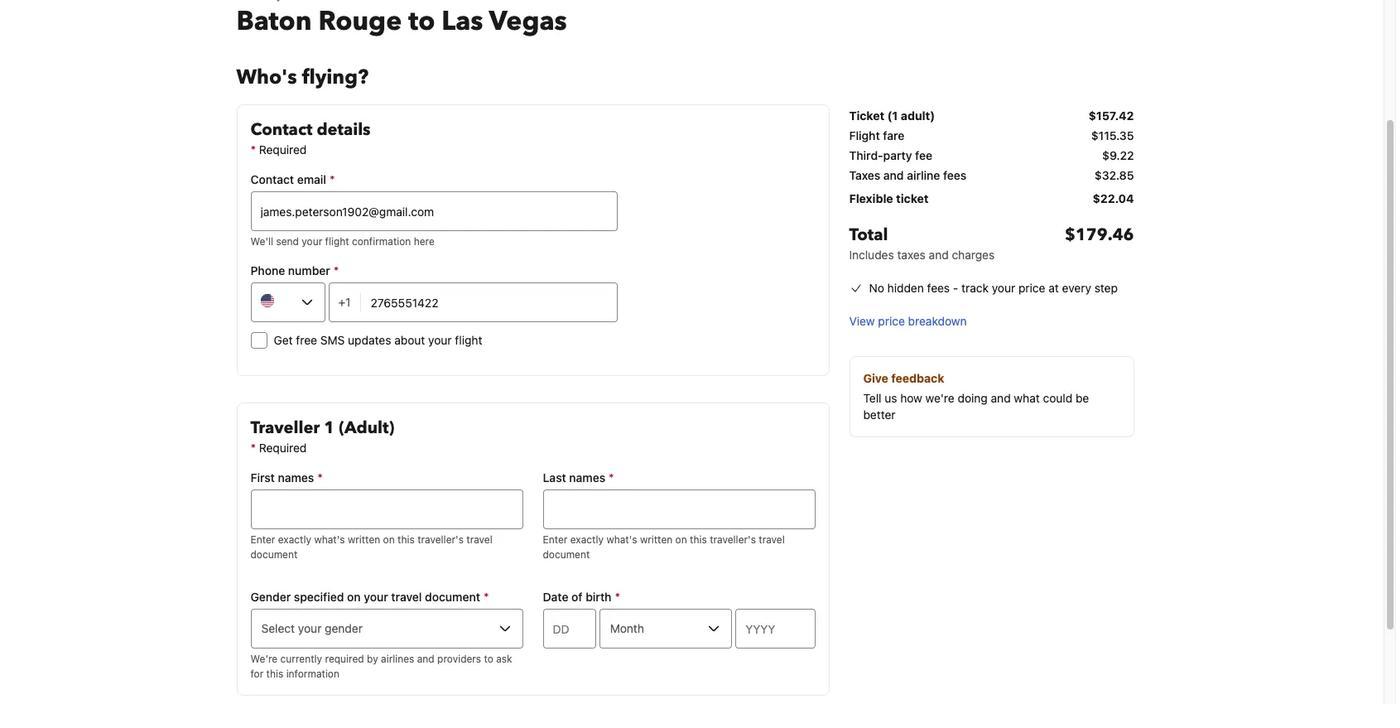 Task type: locate. For each thing, give the bounding box(es) containing it.
what's up 'birth'
[[607, 533, 637, 546]]

$9.22
[[1103, 148, 1134, 162]]

written for last names *
[[640, 533, 673, 546]]

document up providers
[[425, 590, 480, 604]]

exactly up gender
[[278, 533, 311, 546]]

your right send
[[302, 235, 322, 248]]

1 required from the top
[[259, 142, 307, 157]]

to inside we're currently required by airlines and providers to ask for this information
[[484, 653, 494, 665]]

1 names from the left
[[278, 471, 314, 485]]

ticket
[[896, 191, 929, 205]]

1 exactly from the left
[[278, 533, 311, 546]]

1 horizontal spatial flight
[[455, 333, 482, 347]]

fees
[[944, 168, 967, 182], [927, 281, 950, 295]]

None field
[[251, 490, 523, 529], [543, 490, 816, 529], [251, 490, 523, 529], [543, 490, 816, 529]]

1 horizontal spatial on
[[383, 533, 395, 546]]

price left 'at'
[[1019, 281, 1046, 295]]

ask
[[496, 653, 512, 665]]

1 row from the top
[[850, 104, 1134, 128]]

traveller
[[251, 417, 320, 439]]

1 vertical spatial contact
[[251, 172, 294, 186]]

0 horizontal spatial enter exactly what's written on this traveller's travel document
[[251, 533, 493, 561]]

table
[[850, 104, 1134, 270]]

* right last
[[609, 471, 614, 485]]

required
[[259, 142, 307, 157], [259, 441, 307, 455]]

None email field
[[251, 191, 618, 231]]

third-party fee cell
[[850, 147, 933, 164]]

written
[[348, 533, 380, 546], [640, 533, 673, 546]]

your right about
[[428, 333, 452, 347]]

and down third-party fee cell
[[884, 168, 904, 182]]

* for first names *
[[318, 471, 323, 485]]

required down traveller
[[259, 441, 307, 455]]

on for last names *
[[676, 533, 687, 546]]

1 horizontal spatial travel
[[467, 533, 493, 546]]

0 vertical spatial contact
[[251, 118, 313, 141]]

1 written from the left
[[348, 533, 380, 546]]

gender
[[251, 590, 291, 604]]

0 vertical spatial required
[[259, 142, 307, 157]]

and right airlines
[[417, 653, 435, 665]]

required inside contact details required
[[259, 142, 307, 157]]

1 horizontal spatial enter exactly what's written on this traveller's travel document
[[543, 533, 785, 561]]

2 horizontal spatial travel
[[759, 533, 785, 546]]

at
[[1049, 281, 1059, 295]]

$115.35 cell
[[1092, 128, 1134, 144]]

2 enter exactly what's written on this traveller's travel document from the left
[[543, 533, 785, 561]]

on for first names *
[[383, 533, 395, 546]]

first names *
[[251, 471, 323, 485]]

2 traveller's from the left
[[710, 533, 756, 546]]

how
[[901, 391, 923, 405]]

track
[[962, 281, 989, 295]]

2 enter from the left
[[543, 533, 568, 546]]

contact left email
[[251, 172, 294, 186]]

enter up date at the left of the page
[[543, 533, 568, 546]]

1 contact from the top
[[251, 118, 313, 141]]

get free sms updates about your flight
[[274, 333, 482, 347]]

first
[[251, 471, 275, 485]]

1 vertical spatial flight
[[455, 333, 482, 347]]

2 required from the top
[[259, 441, 307, 455]]

1 horizontal spatial traveller's
[[710, 533, 756, 546]]

(1
[[888, 109, 898, 123]]

row containing total
[[850, 210, 1134, 270]]

5 row from the top
[[850, 187, 1134, 210]]

* right email
[[330, 172, 335, 186]]

date of birth *
[[543, 590, 620, 604]]

enter
[[251, 533, 275, 546], [543, 533, 568, 546]]

contact inside contact details required
[[251, 118, 313, 141]]

2 what's from the left
[[607, 533, 637, 546]]

flexible ticket
[[850, 191, 929, 205]]

price right view
[[878, 314, 905, 328]]

view
[[850, 314, 875, 328]]

breakdown
[[908, 314, 967, 328]]

enter exactly what's written on this traveller's travel document for last names *
[[543, 533, 785, 561]]

0 horizontal spatial price
[[878, 314, 905, 328]]

we'll
[[251, 235, 273, 248]]

flight up the number
[[325, 235, 349, 248]]

1 enter exactly what's written on this traveller's travel document from the left
[[251, 533, 493, 561]]

travel
[[467, 533, 493, 546], [759, 533, 785, 546], [391, 590, 422, 604]]

0 vertical spatial fees
[[944, 168, 967, 182]]

flexible
[[850, 191, 894, 205]]

exactly up date of birth *
[[571, 533, 604, 546]]

1 horizontal spatial price
[[1019, 281, 1046, 295]]

free
[[296, 333, 317, 347]]

your right track
[[992, 281, 1016, 295]]

1 vertical spatial fees
[[927, 281, 950, 295]]

contact
[[251, 118, 313, 141], [251, 172, 294, 186]]

to
[[409, 3, 435, 40], [484, 653, 494, 665]]

0 horizontal spatial this
[[266, 668, 284, 680]]

2 contact from the top
[[251, 172, 294, 186]]

about
[[395, 333, 425, 347]]

enter exactly what's written on this traveller's travel document
[[251, 533, 493, 561], [543, 533, 785, 561]]

Enter your day of birth, using two digits telephone field
[[543, 609, 596, 649]]

enter exactly what's written on this traveller's travel document up 'birth'
[[543, 533, 785, 561]]

2 exactly from the left
[[571, 533, 604, 546]]

and
[[884, 168, 904, 182], [929, 248, 949, 262], [991, 391, 1011, 405], [417, 653, 435, 665]]

enter exactly what's written on this traveller's travel document up gender specified on your travel document *
[[251, 533, 493, 561]]

enter up gender
[[251, 533, 275, 546]]

fare
[[883, 128, 905, 142]]

$157.42 cell
[[1089, 108, 1134, 124]]

flight down phone number telephone field
[[455, 333, 482, 347]]

0 vertical spatial to
[[409, 3, 435, 40]]

to left the las
[[409, 3, 435, 40]]

names right last
[[569, 471, 606, 485]]

providers
[[437, 653, 481, 665]]

what
[[1014, 391, 1040, 405]]

table containing total
[[850, 104, 1134, 270]]

2 row from the top
[[850, 128, 1134, 147]]

last names *
[[543, 471, 614, 485]]

enter exactly what's written on this traveller's travel document alert
[[251, 533, 523, 562], [543, 533, 816, 562]]

(adult)
[[339, 417, 395, 439]]

1 horizontal spatial document
[[425, 590, 480, 604]]

be
[[1076, 391, 1090, 405]]

what's for last names *
[[607, 533, 637, 546]]

row containing ticket (1 adult)
[[850, 104, 1134, 128]]

taxes and airline fees cell
[[850, 167, 967, 184]]

0 horizontal spatial what's
[[314, 533, 345, 546]]

0 horizontal spatial enter exactly what's written on this traveller's travel document alert
[[251, 533, 523, 562]]

and inside we're currently required by airlines and providers to ask for this information
[[417, 653, 435, 665]]

1 horizontal spatial what's
[[607, 533, 637, 546]]

1 horizontal spatial exactly
[[571, 533, 604, 546]]

* right 'birth'
[[615, 590, 620, 604]]

contact up contact email *
[[251, 118, 313, 141]]

1 horizontal spatial names
[[569, 471, 606, 485]]

we'll send your flight confirmation here
[[251, 235, 435, 248]]

* for phone number *
[[334, 263, 339, 278]]

$32.85
[[1095, 168, 1134, 182]]

required
[[325, 653, 364, 665]]

what's up the specified
[[314, 533, 345, 546]]

2 horizontal spatial this
[[690, 533, 707, 546]]

and left what
[[991, 391, 1011, 405]]

who's flying?
[[237, 64, 369, 91]]

written for first names *
[[348, 533, 380, 546]]

this for last names *
[[690, 533, 707, 546]]

0 horizontal spatial traveller's
[[418, 533, 464, 546]]

0 horizontal spatial exactly
[[278, 533, 311, 546]]

* for last names *
[[609, 471, 614, 485]]

baton
[[237, 3, 312, 40]]

6 row from the top
[[850, 210, 1134, 270]]

1
[[324, 417, 335, 439]]

adult)
[[901, 109, 935, 123]]

2 enter exactly what's written on this traveller's travel document alert from the left
[[543, 533, 816, 562]]

$179.46 cell
[[1065, 224, 1134, 263]]

0 horizontal spatial enter
[[251, 533, 275, 546]]

fees right airline
[[944, 168, 967, 182]]

1 horizontal spatial enter
[[543, 533, 568, 546]]

currently
[[280, 653, 322, 665]]

1 what's from the left
[[314, 533, 345, 546]]

on
[[383, 533, 395, 546], [676, 533, 687, 546], [347, 590, 361, 604]]

1 enter from the left
[[251, 533, 275, 546]]

1 horizontal spatial this
[[398, 533, 415, 546]]

Phone number telephone field
[[361, 282, 618, 322]]

and right the taxes
[[929, 248, 949, 262]]

Enter your birth year, using four digits telephone field
[[736, 609, 816, 649]]

1 horizontal spatial written
[[640, 533, 673, 546]]

0 horizontal spatial document
[[251, 548, 298, 561]]

1 vertical spatial required
[[259, 441, 307, 455]]

* right the number
[[334, 263, 339, 278]]

0 vertical spatial flight
[[325, 235, 349, 248]]

we're currently required by airlines and providers to ask for this information
[[251, 653, 512, 680]]

* left date at the left of the page
[[484, 590, 489, 604]]

total includes taxes and charges
[[850, 224, 995, 262]]

2 horizontal spatial document
[[543, 548, 590, 561]]

1 vertical spatial to
[[484, 653, 494, 665]]

4 row from the top
[[850, 167, 1134, 187]]

document up of
[[543, 548, 590, 561]]

to left the ask
[[484, 653, 494, 665]]

* down traveller 1 (adult) required
[[318, 471, 323, 485]]

2 written from the left
[[640, 533, 673, 546]]

view price breakdown
[[850, 314, 967, 328]]

1 horizontal spatial enter exactly what's written on this traveller's travel document alert
[[543, 533, 816, 562]]

what's
[[314, 533, 345, 546], [607, 533, 637, 546]]

ticket (1 adult) cell
[[850, 108, 935, 124]]

row containing flexible ticket
[[850, 187, 1134, 210]]

this
[[398, 533, 415, 546], [690, 533, 707, 546], [266, 668, 284, 680]]

0 horizontal spatial flight
[[325, 235, 349, 248]]

1 traveller's from the left
[[418, 533, 464, 546]]

1 horizontal spatial to
[[484, 653, 494, 665]]

3 row from the top
[[850, 147, 1134, 167]]

fees left -
[[927, 281, 950, 295]]

view price breakdown element
[[850, 313, 967, 330]]

taxes and airline fees
[[850, 168, 967, 182]]

flight fare
[[850, 128, 905, 142]]

exactly
[[278, 533, 311, 546], [571, 533, 604, 546]]

document up gender
[[251, 548, 298, 561]]

names right the first
[[278, 471, 314, 485]]

your right the specified
[[364, 590, 388, 604]]

last
[[543, 471, 566, 485]]

birth
[[586, 590, 612, 604]]

$22.04 cell
[[1093, 191, 1134, 207]]

enter exactly what's written on this traveller's travel document alert for last names *
[[543, 533, 816, 562]]

enter exactly what's written on this traveller's travel document for first names *
[[251, 533, 493, 561]]

fees inside 'cell'
[[944, 168, 967, 182]]

flight fare cell
[[850, 128, 905, 144]]

flying?
[[302, 64, 369, 91]]

third-party fee
[[850, 148, 933, 162]]

-
[[953, 281, 959, 295]]

2 horizontal spatial on
[[676, 533, 687, 546]]

1 enter exactly what's written on this traveller's travel document alert from the left
[[251, 533, 523, 562]]

and inside 'cell'
[[884, 168, 904, 182]]

feedback
[[892, 371, 945, 385]]

document
[[251, 548, 298, 561], [543, 548, 590, 561], [425, 590, 480, 604]]

get
[[274, 333, 293, 347]]

2 names from the left
[[569, 471, 606, 485]]

row containing taxes and airline fees
[[850, 167, 1134, 187]]

0 horizontal spatial written
[[348, 533, 380, 546]]

0 horizontal spatial names
[[278, 471, 314, 485]]

required up contact email *
[[259, 142, 307, 157]]

we're
[[251, 653, 278, 665]]

party
[[884, 148, 912, 162]]

flight
[[325, 235, 349, 248], [455, 333, 482, 347]]

who's
[[237, 64, 297, 91]]

row
[[850, 104, 1134, 128], [850, 128, 1134, 147], [850, 147, 1134, 167], [850, 167, 1134, 187], [850, 187, 1134, 210], [850, 210, 1134, 270]]



Task type: vqa. For each thing, say whether or not it's contained in the screenshot.
Enter exactly what's written on this traveller's travel document
yes



Task type: describe. For each thing, give the bounding box(es) containing it.
$22.04
[[1093, 191, 1134, 205]]

names for last names
[[569, 471, 606, 485]]

number
[[288, 263, 330, 278]]

this for first names *
[[398, 533, 415, 546]]

gender specified on your travel document *
[[251, 590, 489, 604]]

phone
[[251, 263, 285, 278]]

charges
[[952, 248, 995, 262]]

of
[[572, 590, 583, 604]]

$9.22 cell
[[1103, 147, 1134, 164]]

enter exactly what's written on this traveller's travel document alert for first names *
[[251, 533, 523, 562]]

tell
[[864, 391, 882, 405]]

no
[[869, 281, 885, 295]]

names for first names
[[278, 471, 314, 485]]

rouge
[[318, 3, 402, 40]]

+1
[[338, 295, 351, 309]]

give feedback tell us how we're doing and what could be better
[[864, 371, 1090, 422]]

exactly for last names
[[571, 533, 604, 546]]

updates
[[348, 333, 391, 347]]

every
[[1062, 281, 1092, 295]]

vegas
[[489, 3, 567, 40]]

0 horizontal spatial travel
[[391, 590, 422, 604]]

document for last
[[543, 548, 590, 561]]

specified
[[294, 590, 344, 604]]

and inside give feedback tell us how we're doing and what could be better
[[991, 391, 1011, 405]]

better
[[864, 408, 896, 422]]

baton rouge to las vegas
[[237, 3, 567, 40]]

ticket (1 adult)
[[850, 109, 935, 123]]

contact for contact details
[[251, 118, 313, 141]]

taxes
[[898, 248, 926, 262]]

details
[[317, 118, 371, 141]]

0 horizontal spatial on
[[347, 590, 361, 604]]

* for contact email *
[[330, 172, 335, 186]]

for
[[251, 668, 264, 680]]

0 vertical spatial price
[[1019, 281, 1046, 295]]

date
[[543, 590, 569, 604]]

give
[[864, 371, 889, 385]]

we'll send your flight confirmation here alert
[[251, 234, 618, 249]]

contact details required
[[251, 118, 371, 157]]

required inside traveller 1 (adult) required
[[259, 441, 307, 455]]

third-
[[850, 148, 884, 162]]

doing
[[958, 391, 988, 405]]

document for first
[[251, 548, 298, 561]]

we're currently required by airlines and providers to ask for this information alert
[[251, 652, 523, 682]]

flight
[[850, 128, 880, 142]]

here
[[414, 235, 435, 248]]

total
[[850, 224, 889, 246]]

could
[[1043, 391, 1073, 405]]

send
[[276, 235, 299, 248]]

flexible ticket cell
[[850, 191, 929, 207]]

this inside we're currently required by airlines and providers to ask for this information
[[266, 668, 284, 680]]

traveller's for first names *
[[418, 533, 464, 546]]

phone number *
[[251, 263, 339, 278]]

includes
[[850, 248, 894, 262]]

contact email *
[[251, 172, 335, 186]]

hidden
[[888, 281, 924, 295]]

what's for first names *
[[314, 533, 345, 546]]

sms
[[320, 333, 345, 347]]

traveller's for last names *
[[710, 533, 756, 546]]

enter for first
[[251, 533, 275, 546]]

exactly for first names
[[278, 533, 311, 546]]

0 horizontal spatial to
[[409, 3, 435, 40]]

step
[[1095, 281, 1118, 295]]

email
[[297, 172, 326, 186]]

total cell
[[850, 224, 995, 263]]

fee
[[916, 148, 933, 162]]

travel for last names *
[[759, 533, 785, 546]]

us
[[885, 391, 898, 405]]

confirmation
[[352, 235, 411, 248]]

row containing flight fare
[[850, 128, 1134, 147]]

no hidden fees - track your price at every step
[[869, 281, 1118, 295]]

row containing third-party fee
[[850, 147, 1134, 167]]

contact for contact email
[[251, 172, 294, 186]]

$115.35
[[1092, 128, 1134, 142]]

taxes
[[850, 168, 881, 182]]

$32.85 cell
[[1095, 167, 1134, 184]]

1 vertical spatial price
[[878, 314, 905, 328]]

$179.46
[[1065, 224, 1134, 246]]

and inside the total includes taxes and charges
[[929, 248, 949, 262]]

flight inside alert
[[325, 235, 349, 248]]

traveller 1 (adult) required
[[251, 417, 395, 455]]

we're
[[926, 391, 955, 405]]

airline
[[907, 168, 941, 182]]

$157.42
[[1089, 109, 1134, 123]]

your inside we'll send your flight confirmation here alert
[[302, 235, 322, 248]]

las
[[442, 3, 483, 40]]

enter for last
[[543, 533, 568, 546]]

travel for first names *
[[467, 533, 493, 546]]

information
[[286, 668, 340, 680]]

airlines
[[381, 653, 414, 665]]

by
[[367, 653, 378, 665]]

view price breakdown link
[[850, 313, 967, 330]]

ticket
[[850, 109, 885, 123]]



